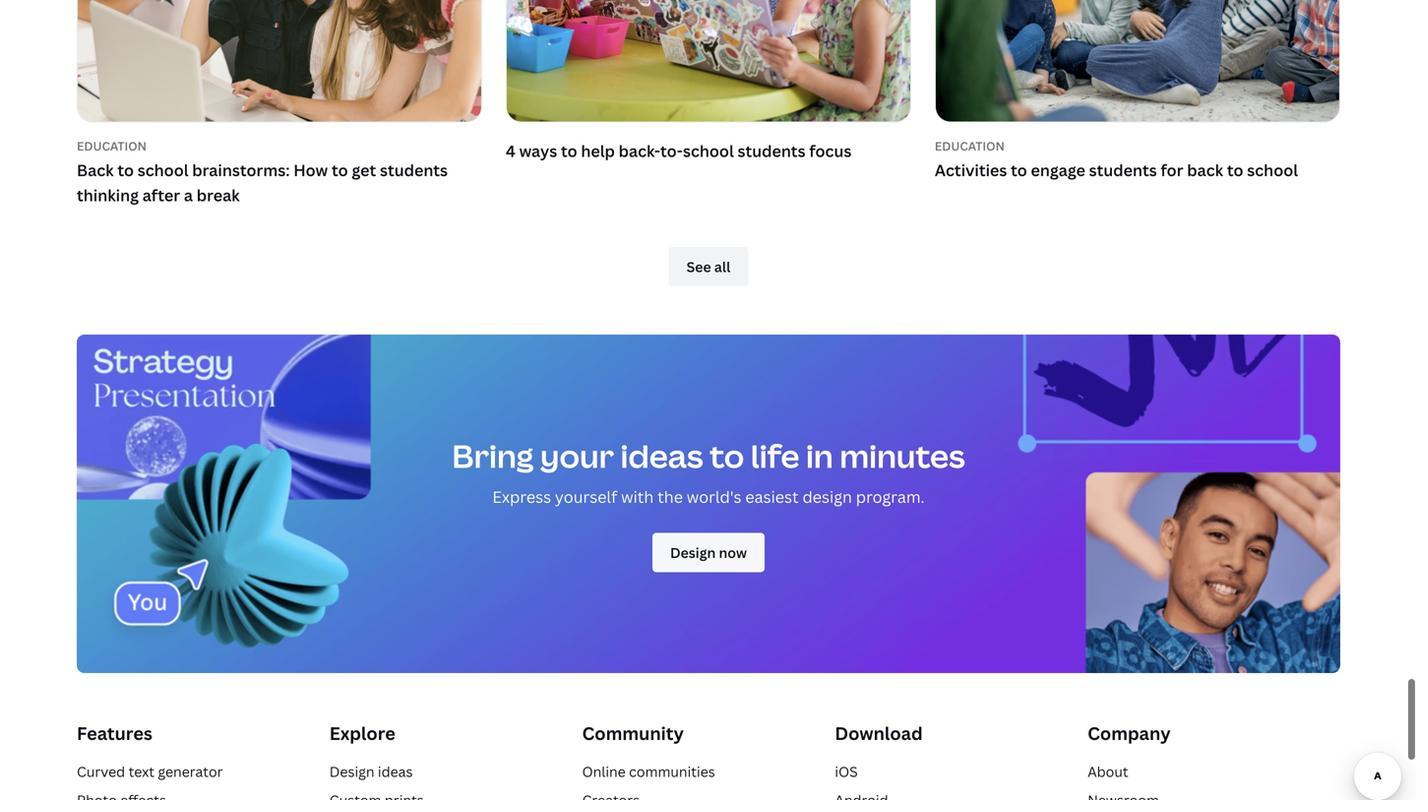 Task type: describe. For each thing, give the bounding box(es) containing it.
yourself
[[555, 486, 617, 508]]

back-
[[619, 140, 661, 161]]

minutes
[[840, 435, 965, 477]]

online
[[582, 762, 626, 781]]

online communities link
[[582, 762, 715, 781]]

about
[[1088, 762, 1129, 781]]

the
[[658, 486, 683, 508]]

a
[[184, 185, 193, 206]]

program.
[[856, 486, 925, 508]]

online communities
[[582, 762, 715, 781]]

education back to school brainstorms: how to get students thinking after a break
[[77, 138, 448, 206]]

school inside education activities to engage students for back to school
[[1248, 159, 1299, 181]]

back to school brainstorms: how to get students thinking after a break link
[[77, 157, 482, 208]]

activities
[[935, 159, 1007, 181]]

engage
[[1031, 159, 1086, 181]]

for
[[1161, 159, 1184, 181]]

education for activities
[[935, 138, 1005, 154]]

in
[[806, 435, 834, 477]]

school inside education back to school brainstorms: how to get students thinking after a break
[[138, 159, 189, 181]]

back
[[77, 159, 114, 181]]

school inside 4 ways to help back-to-school students focus link
[[683, 140, 734, 161]]

explore
[[330, 722, 396, 746]]

your
[[540, 435, 614, 477]]

bring your ideas to life in minutes express yourself with the world's easiest design program.
[[452, 435, 965, 508]]

untitleddesign6 image
[[78, 0, 481, 121]]

life
[[751, 435, 800, 477]]

education link for students
[[935, 138, 1341, 154]]

design
[[330, 762, 375, 781]]

bring
[[452, 435, 534, 477]]

about link
[[1088, 762, 1129, 781]]



Task type: locate. For each thing, give the bounding box(es) containing it.
ios
[[835, 762, 858, 781]]

download
[[835, 722, 923, 746]]

educationgouldsisters001 image
[[507, 0, 911, 121]]

education
[[77, 138, 147, 154], [935, 138, 1005, 154]]

education up back
[[77, 138, 147, 154]]

curved text generator
[[77, 762, 223, 781]]

ios link
[[835, 762, 858, 781]]

education inside education activities to engage students for back to school
[[935, 138, 1005, 154]]

education up activities
[[935, 138, 1005, 154]]

4 ways to help back-to-school students focus link
[[506, 0, 912, 167]]

ideas inside bring your ideas to life in minutes express yourself with the world's easiest design program.
[[621, 435, 703, 477]]

back
[[1188, 159, 1224, 181]]

education link up back to school brainstorms: how to get students thinking after a break "link"
[[77, 138, 482, 154]]

students inside education activities to engage students for back to school
[[1089, 159, 1157, 181]]

to inside bring your ideas to life in minutes express yourself with the world's easiest design program.
[[710, 435, 745, 477]]

2 horizontal spatial students
[[1089, 159, 1157, 181]]

thinking
[[77, 185, 139, 206]]

2 education link from the left
[[935, 138, 1341, 154]]

2 education from the left
[[935, 138, 1005, 154]]

1 education from the left
[[77, 138, 147, 154]]

help
[[581, 140, 615, 161]]

students
[[738, 140, 806, 161], [380, 159, 448, 181], [1089, 159, 1157, 181]]

school up after at the left top of the page
[[138, 159, 189, 181]]

express
[[493, 486, 551, 508]]

school
[[683, 140, 734, 161], [138, 159, 189, 181], [1248, 159, 1299, 181]]

how
[[294, 159, 328, 181]]

0 horizontal spatial education
[[77, 138, 147, 154]]

school right the back-
[[683, 140, 734, 161]]

1 horizontal spatial education
[[935, 138, 1005, 154]]

students left for
[[1089, 159, 1157, 181]]

education for back
[[77, 138, 147, 154]]

1 horizontal spatial school
[[683, 140, 734, 161]]

1 horizontal spatial education link
[[935, 138, 1341, 154]]

after
[[143, 185, 180, 206]]

2 horizontal spatial school
[[1248, 159, 1299, 181]]

text
[[129, 762, 155, 781]]

design ideas
[[330, 762, 413, 781]]

education link
[[77, 138, 482, 154], [935, 138, 1341, 154]]

0 vertical spatial ideas
[[621, 435, 703, 477]]

with
[[621, 486, 654, 508]]

curved
[[77, 762, 125, 781]]

features
[[77, 722, 153, 746]]

easiest
[[746, 486, 799, 508]]

4
[[506, 140, 516, 161]]

ideas up the
[[621, 435, 703, 477]]

to-
[[661, 140, 683, 161]]

0 horizontal spatial education link
[[77, 138, 482, 154]]

0 horizontal spatial students
[[380, 159, 448, 181]]

break
[[197, 185, 240, 206]]

company
[[1088, 722, 1171, 746]]

untitleddesign4 image
[[936, 0, 1340, 121]]

to
[[561, 140, 578, 161], [117, 159, 134, 181], [332, 159, 348, 181], [1011, 159, 1028, 181], [1227, 159, 1244, 181], [710, 435, 745, 477]]

students right the get
[[380, 159, 448, 181]]

generator
[[158, 762, 223, 781]]

design ideas link
[[330, 762, 413, 781]]

ideas right design in the left bottom of the page
[[378, 762, 413, 781]]

design
[[803, 486, 852, 508]]

0 horizontal spatial school
[[138, 159, 189, 181]]

focus
[[810, 140, 852, 161]]

ways
[[519, 140, 557, 161]]

4 ways to help back-to-school students focus
[[506, 140, 852, 161]]

education link up activities to engage students for back to school link
[[935, 138, 1341, 154]]

education inside education back to school brainstorms: how to get students thinking after a break
[[77, 138, 147, 154]]

education activities to engage students for back to school
[[935, 138, 1299, 181]]

education link for brainstorms:
[[77, 138, 482, 154]]

communities
[[629, 762, 715, 781]]

world's
[[687, 486, 742, 508]]

curved text generator link
[[77, 762, 223, 781]]

0 horizontal spatial ideas
[[378, 762, 413, 781]]

1 horizontal spatial students
[[738, 140, 806, 161]]

brainstorms:
[[192, 159, 290, 181]]

1 education link from the left
[[77, 138, 482, 154]]

activities to engage students for back to school link
[[935, 157, 1341, 183]]

students left focus
[[738, 140, 806, 161]]

ideas
[[621, 435, 703, 477], [378, 762, 413, 781]]

get
[[352, 159, 376, 181]]

community
[[582, 722, 684, 746]]

school right back
[[1248, 159, 1299, 181]]

1 vertical spatial ideas
[[378, 762, 413, 781]]

1 horizontal spatial ideas
[[621, 435, 703, 477]]

students inside education back to school brainstorms: how to get students thinking after a break
[[380, 159, 448, 181]]



Task type: vqa. For each thing, say whether or not it's contained in the screenshot.
STEP for Step 3 Q3 2020
no



